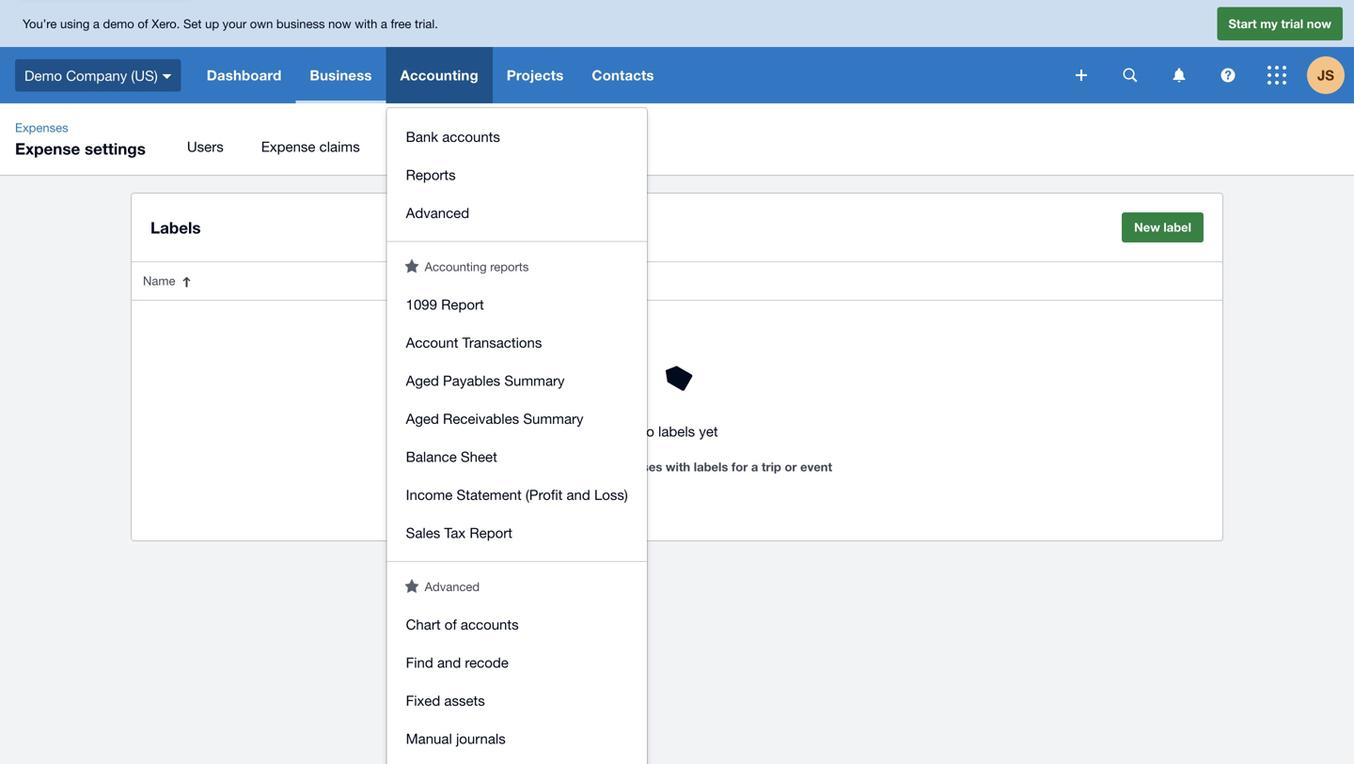 Task type: vqa. For each thing, say whether or not it's contained in the screenshot.
Accounting for Accounting reports
yes



Task type: locate. For each thing, give the bounding box(es) containing it.
a left free
[[381, 16, 387, 31]]

summary for aged receivables summary
[[523, 411, 584, 427]]

expense right users
[[261, 138, 316, 155]]

1 claims from the left
[[320, 138, 360, 155]]

0 vertical spatial favourites image
[[405, 259, 419, 273]]

fixed assets link
[[387, 682, 647, 720]]

and left the loss) at the left bottom of the page
[[567, 487, 591, 503]]

report
[[441, 296, 484, 313], [470, 525, 513, 541]]

income statement (profit and loss)
[[406, 487, 628, 503]]

claims
[[320, 138, 360, 155], [451, 138, 491, 155]]

accounting up 1099 report
[[425, 260, 487, 274]]

0 horizontal spatial claims
[[320, 138, 360, 155]]

labels
[[658, 423, 695, 440], [694, 460, 728, 475]]

reports link
[[387, 156, 647, 194]]

of
[[138, 16, 148, 31], [445, 617, 457, 633]]

aged down account
[[406, 373, 439, 389]]

claims down business "dropdown button"
[[320, 138, 360, 155]]

business
[[310, 67, 372, 84]]

trial.
[[415, 16, 438, 31]]

summary for aged payables summary
[[505, 373, 565, 389]]

accounts inside group
[[442, 128, 500, 145]]

0 vertical spatial accounts
[[442, 128, 500, 145]]

aged up "balance"
[[406, 411, 439, 427]]

favourites image up chart at the left bottom
[[405, 579, 419, 594]]

list box inside banner
[[387, 108, 647, 765]]

svg image
[[1173, 68, 1186, 82], [162, 74, 172, 79]]

advanced up chart of accounts
[[425, 580, 480, 595]]

summary inside "link"
[[505, 373, 565, 389]]

favourites image for advanced
[[405, 579, 419, 594]]

projects
[[507, 67, 564, 84]]

1 vertical spatial accounting
[[425, 260, 487, 274]]

1 vertical spatial summary
[[523, 411, 584, 427]]

find and recode link
[[387, 644, 647, 682]]

demo
[[24, 67, 62, 83]]

1 vertical spatial accounts
[[461, 617, 519, 633]]

own
[[250, 16, 273, 31]]

with down no labels yet
[[666, 460, 691, 475]]

0 horizontal spatial your
[[223, 16, 247, 31]]

you're using a demo of xero. set up your own business now with a free trial.
[[23, 16, 438, 31]]

2 horizontal spatial a
[[751, 460, 758, 475]]

balance
[[406, 449, 457, 465]]

accounts right the bank
[[442, 128, 500, 145]]

chart of accounts link
[[387, 606, 647, 644]]

claims inside the mileage claims button
[[451, 138, 491, 155]]

now right 'trial'
[[1307, 16, 1332, 31]]

manual
[[406, 731, 452, 747]]

aged inside "link"
[[406, 373, 439, 389]]

accounting inside dropdown button
[[400, 67, 479, 84]]

1 vertical spatial and
[[437, 655, 461, 671]]

1 horizontal spatial and
[[567, 487, 591, 503]]

tax
[[444, 525, 466, 541]]

2 aged from the top
[[406, 411, 439, 427]]

0 vertical spatial labels
[[658, 423, 695, 440]]

js button
[[1308, 47, 1355, 103]]

labels right no at the left of the page
[[658, 423, 695, 440]]

new label button
[[1122, 213, 1204, 243]]

svg image
[[1268, 66, 1287, 85], [1124, 68, 1138, 82], [1221, 68, 1236, 82], [1076, 70, 1087, 81]]

my
[[1261, 16, 1278, 31]]

transactions
[[462, 334, 542, 351]]

with
[[355, 16, 377, 31], [666, 460, 691, 475]]

receivables
[[443, 411, 519, 427]]

summary up organise
[[523, 411, 584, 427]]

chart
[[406, 617, 441, 633]]

and right find
[[437, 655, 461, 671]]

0 vertical spatial and
[[567, 487, 591, 503]]

report up account transactions
[[441, 296, 484, 313]]

no labels yet
[[636, 423, 718, 440]]

users
[[187, 138, 224, 155]]

0 vertical spatial your
[[223, 16, 247, 31]]

list box
[[387, 108, 647, 765]]

2 now from the left
[[1307, 16, 1332, 31]]

a right for
[[751, 460, 758, 475]]

1 vertical spatial aged
[[406, 411, 439, 427]]

group
[[387, 108, 647, 241]]

1 favourites image from the top
[[405, 259, 419, 273]]

expense claims
[[261, 138, 360, 155]]

1 horizontal spatial claims
[[451, 138, 491, 155]]

of right chart at the left bottom
[[445, 617, 457, 633]]

favourites image up 1099
[[405, 259, 419, 273]]

expense down 'expenses' link
[[15, 139, 80, 158]]

0 vertical spatial with
[[355, 16, 377, 31]]

new
[[1135, 220, 1161, 235]]

0 horizontal spatial with
[[355, 16, 377, 31]]

0 vertical spatial report
[[441, 296, 484, 313]]

0 horizontal spatial expense
[[15, 139, 80, 158]]

balance sheet
[[406, 449, 497, 465]]

with left free
[[355, 16, 377, 31]]

aged
[[406, 373, 439, 389], [406, 411, 439, 427]]

1 vertical spatial report
[[470, 525, 513, 541]]

and
[[567, 487, 591, 503], [437, 655, 461, 671]]

claims inside expense claims button
[[320, 138, 360, 155]]

summary down account transactions link
[[505, 373, 565, 389]]

0 horizontal spatial of
[[138, 16, 148, 31]]

accounts up recode
[[461, 617, 519, 633]]

(profit
[[526, 487, 563, 503]]

2 claims from the left
[[451, 138, 491, 155]]

contacts button
[[578, 47, 668, 103]]

your right up
[[223, 16, 247, 31]]

or
[[785, 460, 797, 475]]

manual journals
[[406, 731, 506, 747]]

fixed
[[406, 693, 440, 709]]

1 vertical spatial your
[[578, 460, 604, 475]]

1 horizontal spatial now
[[1307, 16, 1332, 31]]

0 horizontal spatial a
[[93, 16, 100, 31]]

a
[[93, 16, 100, 31], [381, 16, 387, 31], [751, 460, 758, 475]]

accounting
[[400, 67, 479, 84], [425, 260, 487, 274]]

for
[[732, 460, 748, 475]]

aged payables summary link
[[387, 362, 647, 400]]

accounting for accounting reports
[[425, 260, 487, 274]]

report right tax
[[470, 525, 513, 541]]

organise
[[522, 460, 574, 475]]

a right using
[[93, 16, 100, 31]]

labels left for
[[694, 460, 728, 475]]

of left xero.
[[138, 16, 148, 31]]

1 vertical spatial with
[[666, 460, 691, 475]]

1 horizontal spatial your
[[578, 460, 604, 475]]

0 vertical spatial advanced
[[406, 205, 470, 221]]

claims right mileage at the top of page
[[451, 138, 491, 155]]

favourites image
[[405, 259, 419, 273], [405, 579, 419, 594]]

2 favourites image from the top
[[405, 579, 419, 594]]

0 horizontal spatial and
[[437, 655, 461, 671]]

banner
[[0, 0, 1355, 765]]

1 aged from the top
[[406, 373, 439, 389]]

0 vertical spatial summary
[[505, 373, 565, 389]]

1 vertical spatial of
[[445, 617, 457, 633]]

0 vertical spatial aged
[[406, 373, 439, 389]]

accounting inside list box
[[425, 260, 487, 274]]

0 horizontal spatial svg image
[[162, 74, 172, 79]]

0 horizontal spatial now
[[328, 16, 351, 31]]

claims for mileage claims
[[451, 138, 491, 155]]

list box containing bank accounts
[[387, 108, 647, 765]]

1 vertical spatial advanced
[[425, 580, 480, 595]]

1 horizontal spatial with
[[666, 460, 691, 475]]

your up the loss) at the left bottom of the page
[[578, 460, 604, 475]]

account transactions link
[[387, 324, 647, 362]]

1 horizontal spatial expense
[[261, 138, 316, 155]]

and inside advanced group
[[437, 655, 461, 671]]

accounting down trial.
[[400, 67, 479, 84]]

advanced group
[[387, 596, 647, 765]]

0 vertical spatial accounting
[[400, 67, 479, 84]]

income
[[406, 487, 453, 503]]

new label
[[1135, 220, 1192, 235]]

loss)
[[594, 487, 628, 503]]

your
[[223, 16, 247, 31], [578, 460, 604, 475]]

1 vertical spatial favourites image
[[405, 579, 419, 594]]

aged receivables summary
[[406, 411, 584, 427]]

mileage
[[398, 138, 447, 155]]

advanced
[[406, 205, 470, 221], [425, 580, 480, 595]]

now right business
[[328, 16, 351, 31]]

and inside reports group
[[567, 487, 591, 503]]

1 horizontal spatial of
[[445, 617, 457, 633]]

summary
[[505, 373, 565, 389], [523, 411, 584, 427]]

advanced down reports
[[406, 205, 470, 221]]



Task type: describe. For each thing, give the bounding box(es) containing it.
find
[[406, 655, 433, 671]]

banner containing dashboard
[[0, 0, 1355, 765]]

organise your expenses with labels for a trip or event
[[522, 460, 833, 475]]

xero.
[[152, 16, 180, 31]]

1099 report
[[406, 296, 484, 313]]

using
[[60, 16, 90, 31]]

1099
[[406, 296, 437, 313]]

1 horizontal spatial a
[[381, 16, 387, 31]]

accounting for accounting
[[400, 67, 479, 84]]

your inside banner
[[223, 16, 247, 31]]

accounting button
[[386, 47, 493, 103]]

advanced link
[[387, 194, 647, 232]]

claims for expense claims
[[320, 138, 360, 155]]

1 now from the left
[[328, 16, 351, 31]]

expense inside expenses expense settings
[[15, 139, 80, 158]]

sales tax report link
[[387, 514, 647, 552]]

bank
[[406, 128, 438, 145]]

name button
[[132, 262, 539, 300]]

expense claims button
[[242, 119, 379, 175]]

users button
[[168, 119, 242, 175]]

payables
[[443, 373, 501, 389]]

set
[[183, 16, 202, 31]]

business
[[276, 16, 325, 31]]

name
[[143, 274, 175, 288]]

dashboard
[[207, 67, 282, 84]]

you're
[[23, 16, 57, 31]]

expenses
[[15, 120, 68, 135]]

1 vertical spatial labels
[[694, 460, 728, 475]]

sheet
[[461, 449, 497, 465]]

manual journals link
[[387, 720, 647, 758]]

expenses link
[[8, 119, 76, 137]]

aged for aged receivables summary
[[406, 411, 439, 427]]

aged payables summary
[[406, 373, 565, 389]]

reports
[[490, 260, 529, 274]]

bank accounts
[[406, 128, 500, 145]]

aged receivables summary link
[[387, 400, 647, 438]]

of inside advanced group
[[445, 617, 457, 633]]

account transactions
[[406, 334, 542, 351]]

trip
[[762, 460, 782, 475]]

projects button
[[493, 47, 578, 103]]

label
[[1164, 220, 1192, 235]]

chart of accounts
[[406, 617, 519, 633]]

group containing bank accounts
[[387, 108, 647, 241]]

accounts inside advanced group
[[461, 617, 519, 633]]

reports group
[[387, 276, 647, 562]]

balance sheet link
[[387, 438, 647, 476]]

demo company (us)
[[24, 67, 158, 83]]

1099 report link
[[387, 285, 647, 324]]

business button
[[296, 47, 386, 103]]

start my trial now
[[1229, 16, 1332, 31]]

accounting reports
[[425, 260, 529, 274]]

trial
[[1282, 16, 1304, 31]]

1 horizontal spatial svg image
[[1173, 68, 1186, 82]]

reports
[[406, 166, 456, 183]]

0 vertical spatial of
[[138, 16, 148, 31]]

settings
[[85, 139, 146, 158]]

mileage claims button
[[379, 119, 510, 175]]

demo company (us) button
[[0, 47, 193, 103]]

js
[[1318, 67, 1335, 84]]

svg image inside demo company (us) popup button
[[162, 74, 172, 79]]

dashboard link
[[193, 47, 296, 103]]

demo
[[103, 16, 134, 31]]

account
[[406, 334, 459, 351]]

free
[[391, 16, 411, 31]]

event
[[801, 460, 833, 475]]

no
[[636, 423, 655, 440]]

sales tax report
[[406, 525, 513, 541]]

favourites image for accounting reports
[[405, 259, 419, 273]]

sales
[[406, 525, 440, 541]]

up
[[205, 16, 219, 31]]

find and recode
[[406, 655, 509, 671]]

labels
[[151, 218, 201, 237]]

expenses expense settings
[[15, 120, 146, 158]]

expense inside button
[[261, 138, 316, 155]]

income statement (profit and loss) link
[[387, 476, 647, 514]]

company
[[66, 67, 127, 83]]

recode
[[465, 655, 509, 671]]

aged for aged payables summary
[[406, 373, 439, 389]]

mileage claims
[[398, 138, 491, 155]]

yet
[[699, 423, 718, 440]]

expenses
[[607, 460, 663, 475]]

(us)
[[131, 67, 158, 83]]

with inside banner
[[355, 16, 377, 31]]

bank accounts link
[[387, 118, 647, 156]]

journals
[[456, 731, 506, 747]]

statement
[[457, 487, 522, 503]]

start
[[1229, 16, 1257, 31]]

assets
[[444, 693, 485, 709]]

fixed assets
[[406, 693, 485, 709]]



